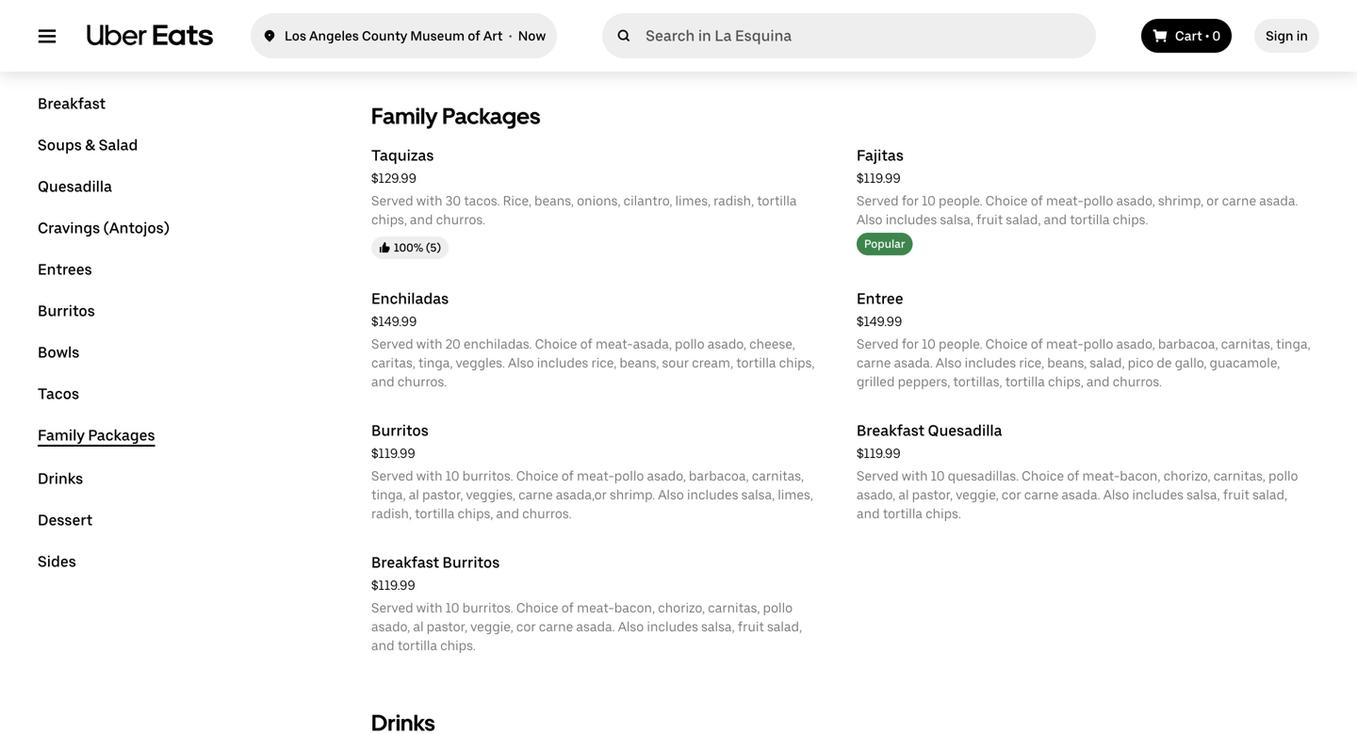 Task type: locate. For each thing, give the bounding box(es) containing it.
al inside breakfast quesadilla $119.99 served with 10 quesadillas. choice of meat-bacon, chorizo, carnitas, pollo asado, al pastor, veggie, cor carne asada. also includes salsa, fruit salad, and tortilla chips.
[[899, 487, 910, 503]]

tinga, for entree
[[1277, 336, 1311, 352]]

chips, down veggies,
[[458, 506, 493, 522]]

pastor,
[[422, 487, 463, 503], [912, 487, 953, 503], [427, 619, 468, 635]]

carne inside burritos $119.99 served with 10 burritos. choice of meat-pollo asado, barbacoa, carnitas, tinga, al pastor, veggies, carne asada,or shrimp. also includes salsa, limes, radish, tortilla chips, and churros.
[[519, 487, 553, 503]]

0 vertical spatial burritos
[[38, 302, 95, 320]]

salad,
[[1006, 212, 1041, 228], [1090, 355, 1126, 371], [1253, 487, 1288, 503], [768, 619, 803, 635]]

0 horizontal spatial tinga,
[[372, 487, 406, 503]]

burritos down veggies,
[[443, 554, 500, 572]]

breakfast inside breakfast quesadilla $119.99 served with 10 quesadillas. choice of meat-bacon, chorizo, carnitas, pollo asado, al pastor, veggie, cor carne asada. also includes salsa, fruit salad, and tortilla chips.
[[857, 422, 925, 440]]

1 vertical spatial burritos.
[[463, 600, 514, 616]]

1 horizontal spatial limes,
[[778, 487, 814, 503]]

0 vertical spatial breakfast
[[38, 95, 106, 113]]

2 horizontal spatial fruit
[[1224, 487, 1250, 503]]

cilantro,
[[624, 193, 673, 209]]

taquizas
[[372, 147, 434, 165]]

pollo
[[1084, 193, 1114, 209], [675, 336, 705, 352], [1084, 336, 1114, 352], [615, 468, 644, 484], [1269, 468, 1299, 484], [763, 600, 793, 616]]

(3)
[[426, 30, 441, 43]]

cor for burritos
[[517, 619, 536, 635]]

0 horizontal spatial cor
[[517, 619, 536, 635]]

al
[[409, 487, 420, 503], [899, 487, 910, 503], [413, 619, 424, 635]]

for up popular
[[902, 193, 919, 209]]

1 vertical spatial people.
[[939, 336, 983, 352]]

breakfast
[[38, 95, 106, 113], [857, 422, 925, 440], [372, 554, 439, 572]]

rice,
[[592, 355, 617, 371], [1020, 355, 1045, 371]]

fruit
[[977, 212, 1004, 228], [1224, 487, 1250, 503], [738, 619, 765, 635]]

also inside the fajitas $119.99 served for 10 people. choice of meat-pollo asado, shrimp, or carne asada. also includes salsa, fruit salad, and tortilla chips. popular
[[857, 212, 883, 228]]

chips, down "cheese,"
[[780, 355, 815, 371]]

meat- for fajitas
[[1047, 193, 1084, 209]]

angeles
[[309, 28, 359, 44]]

for up 'peppers,'
[[902, 336, 919, 352]]

1 vertical spatial quesadilla
[[928, 422, 1003, 440]]

and
[[423, 0, 446, 17], [909, 0, 932, 17], [410, 212, 433, 228], [1044, 212, 1068, 228], [372, 374, 395, 390], [1087, 374, 1110, 390], [496, 506, 520, 522], [857, 506, 880, 522], [372, 638, 395, 654]]

enchiladas
[[372, 290, 449, 308]]

barbacoa, for burritos
[[689, 468, 749, 484]]

2 burritos. from the top
[[463, 600, 514, 616]]

1 horizontal spatial chorizo,
[[1164, 468, 1211, 484]]

0 vertical spatial limes,
[[676, 193, 711, 209]]

chips. inside the fajitas $119.99 served for 10 people. choice of meat-pollo asado, shrimp, or carne asada. also includes salsa, fruit salad, and tortilla chips. popular
[[1113, 212, 1149, 228]]

1 horizontal spatial tinga,
[[419, 355, 453, 371]]

0 horizontal spatial fruit
[[738, 619, 765, 635]]

entrees button
[[38, 260, 92, 279]]

fruit inside the breakfast burritos $119.99 served with 10 burritos. choice of meat-bacon, chorizo, carnitas, pollo asado, al pastor, veggie, cor carne asada. also includes salsa, fruit salad, and tortilla chips.
[[738, 619, 765, 635]]

rice,
[[503, 193, 532, 209]]

Search in La Esquina text field
[[646, 26, 1089, 45]]

2 cilantro from the left
[[857, 0, 906, 17]]

0 horizontal spatial burritos
[[38, 302, 95, 320]]

10 inside entree $149.99 served for 10 people. choice of meat-pollo asado, barbacoa, carnitas, tinga, carne asada. also includes rice, beans, salad, pico de gallo, guacamole, grilled peppers, tortillas, tortilla chips, and churros.
[[922, 336, 936, 352]]

2 horizontal spatial tinga,
[[1277, 336, 1311, 352]]

cor
[[1002, 487, 1022, 503], [517, 619, 536, 635]]

chips. inside the breakfast burritos $119.99 served with 10 burritos. choice of meat-bacon, chorizo, carnitas, pollo asado, al pastor, veggie, cor carne asada. also includes salsa, fruit salad, and tortilla chips.
[[440, 638, 476, 654]]

1 horizontal spatial beans,
[[620, 355, 660, 371]]

100% right thumb up icon
[[394, 30, 424, 43]]

popular
[[865, 237, 906, 251]]

1 vertical spatial family packages
[[38, 427, 155, 445]]

$149.99 down 'entree'
[[857, 314, 903, 330]]

1 vertical spatial veggie,
[[471, 619, 514, 635]]

asado,
[[1117, 193, 1156, 209], [708, 336, 747, 352], [1117, 336, 1156, 352], [647, 468, 686, 484], [857, 487, 896, 503], [372, 619, 410, 635]]

sides button
[[38, 553, 76, 571]]

onions. up art
[[449, 0, 493, 17]]

in
[[1297, 28, 1309, 44]]

1 horizontal spatial fruit
[[977, 212, 1004, 228]]

1 cilantro from the left
[[372, 0, 420, 17]]

choice for burritos
[[517, 468, 559, 484]]

0 vertical spatial family packages
[[372, 102, 541, 130]]

$119.99 inside burritos $119.99 served with 10 burritos. choice of meat-pollo asado, barbacoa, carnitas, tinga, al pastor, veggies, carne asada,or shrimp. also includes salsa, limes, radish, tortilla chips, and churros.
[[372, 446, 416, 462]]

chips, right 'tortillas,'
[[1049, 374, 1084, 390]]

asado, inside breakfast quesadilla $119.99 served with 10 quesadillas. choice of meat-bacon, chorizo, carnitas, pollo asado, al pastor, veggie, cor carne asada. also includes salsa, fruit salad, and tortilla chips.
[[857, 487, 896, 503]]

burritos inside navigation
[[38, 302, 95, 320]]

carnitas,
[[1222, 336, 1274, 352], [752, 468, 804, 484], [1214, 468, 1266, 484], [708, 600, 760, 616]]

and inside the enchiladas $149.99 served with 20 enchiladas. choice of meat-asada, pollo asado, cheese, caritas, tinga, veggles. also includes rice, beans, sour cream, tortilla chips, and churros.
[[372, 374, 395, 390]]

grilled
[[857, 374, 895, 390]]

meat- for enchiladas
[[596, 336, 633, 352]]

1 horizontal spatial $149.99
[[857, 314, 903, 330]]

0 horizontal spatial barbacoa,
[[689, 468, 749, 484]]

cilantro and onions. up search in la esquina text field
[[857, 0, 978, 17]]

$149.99 down enchiladas
[[372, 314, 417, 330]]

0 horizontal spatial packages
[[88, 427, 155, 445]]

cravings (antojos)
[[38, 219, 170, 237]]

tinga, inside entree $149.99 served for 10 people. choice of meat-pollo asado, barbacoa, carnitas, tinga, carne asada. also includes rice, beans, salad, pico de gallo, guacamole, grilled peppers, tortillas, tortilla chips, and churros.
[[1277, 336, 1311, 352]]

also
[[857, 212, 883, 228], [508, 355, 534, 371], [936, 355, 962, 371], [658, 487, 684, 503], [1104, 487, 1130, 503], [618, 619, 644, 635]]

limes,
[[676, 193, 711, 209], [778, 487, 814, 503]]

2 cilantro and onions. from the left
[[857, 0, 978, 17]]

guacamole,
[[1210, 355, 1281, 371]]

chips. for quesadilla
[[926, 506, 962, 522]]

soups
[[38, 136, 82, 154]]

cilantro and onions. up 'museum'
[[372, 0, 493, 17]]

1 horizontal spatial veggie,
[[956, 487, 999, 503]]

tinga, inside burritos $119.99 served with 10 burritos. choice of meat-pollo asado, barbacoa, carnitas, tinga, al pastor, veggies, carne asada,or shrimp. also includes salsa, limes, radish, tortilla chips, and churros.
[[372, 487, 406, 503]]

•
[[509, 28, 513, 44], [1206, 28, 1210, 44]]

2 horizontal spatial burritos
[[443, 554, 500, 572]]

100% for 100% (3)
[[394, 30, 424, 43]]

tortilla inside the fajitas $119.99 served for 10 people. choice of meat-pollo asado, shrimp, or carne asada. also includes salsa, fruit salad, and tortilla chips. popular
[[1071, 212, 1110, 228]]

meat- inside the breakfast burritos $119.99 served with 10 burritos. choice of meat-bacon, chorizo, carnitas, pollo asado, al pastor, veggie, cor carne asada. also includes salsa, fruit salad, and tortilla chips.
[[577, 600, 615, 616]]

0 vertical spatial bacon,
[[1121, 468, 1161, 484]]

1 for from the top
[[902, 193, 919, 209]]

radish,
[[714, 193, 755, 209], [372, 506, 412, 522]]

• left 0 at top right
[[1206, 28, 1210, 44]]

navigation
[[38, 94, 326, 594]]

2 vertical spatial burritos
[[443, 554, 500, 572]]

family packages
[[372, 102, 541, 130], [38, 427, 155, 445]]

rice, for entree
[[1020, 355, 1045, 371]]

tinga, inside the enchiladas $149.99 served with 20 enchiladas. choice of meat-asada, pollo asado, cheese, caritas, tinga, veggles. also includes rice, beans, sour cream, tortilla chips, and churros.
[[419, 355, 453, 371]]

asado, inside the breakfast burritos $119.99 served with 10 burritos. choice of meat-bacon, chorizo, carnitas, pollo asado, al pastor, veggie, cor carne asada. also includes salsa, fruit salad, and tortilla chips.
[[372, 619, 410, 635]]

2 for from the top
[[902, 336, 919, 352]]

1 vertical spatial packages
[[88, 427, 155, 445]]

0 horizontal spatial cilantro and onions.
[[372, 0, 493, 17]]

30
[[446, 193, 461, 209]]

0 vertical spatial packages
[[443, 102, 541, 130]]

with inside the enchiladas $149.99 served with 20 enchiladas. choice of meat-asada, pollo asado, cheese, caritas, tinga, veggles. also includes rice, beans, sour cream, tortilla chips, and churros.
[[417, 336, 443, 352]]

onions.
[[449, 0, 493, 17], [935, 0, 978, 17]]

burritos down entrees "button"
[[38, 302, 95, 320]]

shrimp.
[[610, 487, 656, 503]]

$149.99 inside the enchiladas $149.99 served with 20 enchiladas. choice of meat-asada, pollo asado, cheese, caritas, tinga, veggles. also includes rice, beans, sour cream, tortilla chips, and churros.
[[372, 314, 417, 330]]

served inside entree $149.99 served for 10 people. choice of meat-pollo asado, barbacoa, carnitas, tinga, carne asada. also includes rice, beans, salad, pico de gallo, guacamole, grilled peppers, tortillas, tortilla chips, and churros.
[[857, 336, 899, 352]]

includes inside entree $149.99 served for 10 people. choice of meat-pollo asado, barbacoa, carnitas, tinga, carne asada. also includes rice, beans, salad, pico de gallo, guacamole, grilled peppers, tortillas, tortilla chips, and churros.
[[965, 355, 1017, 371]]

beans, left pico
[[1048, 355, 1088, 371]]

family packages down tacos button
[[38, 427, 155, 445]]

10
[[922, 193, 936, 209], [922, 336, 936, 352], [446, 468, 460, 484], [931, 468, 945, 484], [446, 600, 460, 616]]

served
[[372, 193, 414, 209], [857, 193, 899, 209], [372, 336, 414, 352], [857, 336, 899, 352], [372, 468, 414, 484], [857, 468, 899, 484], [372, 600, 414, 616]]

sign in link
[[1255, 19, 1320, 53]]

barbacoa, for entree
[[1159, 336, 1219, 352]]

cilantro up search in la esquina text field
[[857, 0, 906, 17]]

1 vertical spatial chips.
[[926, 506, 962, 522]]

asado, inside the enchiladas $149.99 served with 20 enchiladas. choice of meat-asada, pollo asado, cheese, caritas, tinga, veggles. also includes rice, beans, sour cream, tortilla chips, and churros.
[[708, 336, 747, 352]]

asada. inside the breakfast burritos $119.99 served with 10 burritos. choice of meat-bacon, chorizo, carnitas, pollo asado, al pastor, veggie, cor carne asada. also includes salsa, fruit salad, and tortilla chips.
[[577, 619, 615, 635]]

cream,
[[692, 355, 734, 371]]

pollo inside breakfast quesadilla $119.99 served with 10 quesadillas. choice of meat-bacon, chorizo, carnitas, pollo asado, al pastor, veggie, cor carne asada. also includes salsa, fruit salad, and tortilla chips.
[[1269, 468, 1299, 484]]

cor inside breakfast quesadilla $119.99 served with 10 quesadillas. choice of meat-bacon, chorizo, carnitas, pollo asado, al pastor, veggie, cor carne asada. also includes salsa, fruit salad, and tortilla chips.
[[1002, 487, 1022, 503]]

al for breakfast quesadilla
[[899, 487, 910, 503]]

breakfast inside the breakfast burritos $119.99 served with 10 burritos. choice of meat-bacon, chorizo, carnitas, pollo asado, al pastor, veggie, cor carne asada. also includes salsa, fruit salad, and tortilla chips.
[[372, 554, 439, 572]]

choice for enchiladas
[[535, 336, 578, 352]]

2 horizontal spatial chips.
[[1113, 212, 1149, 228]]

with for taquizas
[[417, 193, 443, 209]]

0 horizontal spatial bacon,
[[615, 600, 655, 616]]

churros.
[[436, 212, 486, 228], [398, 374, 447, 390], [1113, 374, 1163, 390], [523, 506, 572, 522]]

family down tacos button
[[38, 427, 85, 445]]

10 inside the fajitas $119.99 served for 10 people. choice of meat-pollo asado, shrimp, or carne asada. also includes salsa, fruit salad, and tortilla chips. popular
[[922, 193, 936, 209]]

breakfast quesadilla $119.99 served with 10 quesadillas. choice of meat-bacon, chorizo, carnitas, pollo asado, al pastor, veggie, cor carne asada. also includes salsa, fruit salad, and tortilla chips.
[[857, 422, 1299, 522]]

0 vertical spatial 100%
[[394, 30, 424, 43]]

$129.99
[[372, 170, 417, 186]]

churros. down asada,or
[[523, 506, 572, 522]]

100% (5)
[[394, 241, 441, 255]]

churros. down pico
[[1113, 374, 1163, 390]]

0 vertical spatial people.
[[939, 193, 983, 209]]

1 vertical spatial bacon,
[[615, 600, 655, 616]]

rice, for enchiladas
[[592, 355, 617, 371]]

cilantro and onions. link
[[857, 0, 1320, 56]]

beans, inside the enchiladas $149.99 served with 20 enchiladas. choice of meat-asada, pollo asado, cheese, caritas, tinga, veggles. also includes rice, beans, sour cream, tortilla chips, and churros.
[[620, 355, 660, 371]]

served inside breakfast quesadilla $119.99 served with 10 quesadillas. choice of meat-bacon, chorizo, carnitas, pollo asado, al pastor, veggie, cor carne asada. also includes salsa, fruit salad, and tortilla chips.
[[857, 468, 899, 484]]

1 horizontal spatial family
[[372, 102, 438, 130]]

beans,
[[535, 193, 574, 209], [620, 355, 660, 371], [1048, 355, 1088, 371]]

1 vertical spatial cor
[[517, 619, 536, 635]]

1 horizontal spatial quesadilla
[[928, 422, 1003, 440]]

dessert
[[38, 512, 93, 530]]

1 vertical spatial tinga,
[[419, 355, 453, 371]]

1 $149.99 from the left
[[372, 314, 417, 330]]

100%
[[394, 30, 424, 43], [394, 241, 424, 255]]

of inside the enchiladas $149.99 served with 20 enchiladas. choice of meat-asada, pollo asado, cheese, caritas, tinga, veggles. also includes rice, beans, sour cream, tortilla chips, and churros.
[[581, 336, 593, 352]]

1 horizontal spatial packages
[[443, 102, 541, 130]]

0 horizontal spatial cilantro
[[372, 0, 420, 17]]

choice
[[986, 193, 1028, 209], [535, 336, 578, 352], [986, 336, 1028, 352], [517, 468, 559, 484], [1022, 468, 1065, 484], [517, 600, 559, 616]]

0
[[1213, 28, 1221, 44]]

thumb up image
[[379, 242, 390, 254]]

meat- inside the fajitas $119.99 served for 10 people. choice of meat-pollo asado, shrimp, or carne asada. also includes salsa, fruit salad, and tortilla chips. popular
[[1047, 193, 1084, 209]]

20
[[446, 336, 461, 352]]

veggie, for breakfast quesadilla
[[956, 487, 999, 503]]

includes inside the fajitas $119.99 served for 10 people. choice of meat-pollo asado, shrimp, or carne asada. also includes salsa, fruit salad, and tortilla chips. popular
[[886, 212, 938, 228]]

0 vertical spatial fruit
[[977, 212, 1004, 228]]

quesadilla button
[[38, 177, 112, 196]]

asada.
[[1260, 193, 1299, 209], [895, 355, 933, 371], [1062, 487, 1101, 503], [577, 619, 615, 635]]

for
[[902, 193, 919, 209], [902, 336, 919, 352]]

0 vertical spatial veggie,
[[956, 487, 999, 503]]

0 horizontal spatial breakfast
[[38, 95, 106, 113]]

tortilla inside breakfast quesadilla $119.99 served with 10 quesadillas. choice of meat-bacon, chorizo, carnitas, pollo asado, al pastor, veggie, cor carne asada. also includes salsa, fruit salad, and tortilla chips.
[[883, 506, 923, 522]]

0 vertical spatial quesadilla
[[38, 178, 112, 196]]

entree
[[857, 290, 904, 308]]

family up taquizas in the top left of the page
[[372, 102, 438, 130]]

for inside the fajitas $119.99 served for 10 people. choice of meat-pollo asado, shrimp, or carne asada. also includes salsa, fruit salad, and tortilla chips. popular
[[902, 193, 919, 209]]

tinga,
[[1277, 336, 1311, 352], [419, 355, 453, 371], [372, 487, 406, 503]]

uber eats home image
[[87, 25, 213, 47]]

salsa, inside burritos $119.99 served with 10 burritos. choice of meat-pollo asado, barbacoa, carnitas, tinga, al pastor, veggies, carne asada,or shrimp. also includes salsa, limes, radish, tortilla chips, and churros.
[[742, 487, 775, 503]]

1 vertical spatial family
[[38, 427, 85, 445]]

asada. inside breakfast quesadilla $119.99 served with 10 quesadillas. choice of meat-bacon, chorizo, carnitas, pollo asado, al pastor, veggie, cor carne asada. also includes salsa, fruit salad, and tortilla chips.
[[1062, 487, 1101, 503]]

1 vertical spatial radish,
[[372, 506, 412, 522]]

meat-
[[1047, 193, 1084, 209], [596, 336, 633, 352], [1047, 336, 1084, 352], [577, 468, 615, 484], [1083, 468, 1121, 484], [577, 600, 615, 616]]

0 vertical spatial for
[[902, 193, 919, 209]]

choice inside the enchiladas $149.99 served with 20 enchiladas. choice of meat-asada, pollo asado, cheese, caritas, tinga, veggles. also includes rice, beans, sour cream, tortilla chips, and churros.
[[535, 336, 578, 352]]

for for fajitas
[[902, 193, 919, 209]]

1 vertical spatial limes,
[[778, 487, 814, 503]]

• right art
[[509, 28, 513, 44]]

0 vertical spatial radish,
[[714, 193, 755, 209]]

beans, for entree
[[1048, 355, 1088, 371]]

1 horizontal spatial •
[[1206, 28, 1210, 44]]

caritas,
[[372, 355, 416, 371]]

asado, inside the fajitas $119.99 served for 10 people. choice of meat-pollo asado, shrimp, or carne asada. also includes salsa, fruit salad, and tortilla chips. popular
[[1117, 193, 1156, 209]]

0 horizontal spatial family packages
[[38, 427, 155, 445]]

bacon,
[[1121, 468, 1161, 484], [615, 600, 655, 616]]

veggie, inside the breakfast burritos $119.99 served with 10 burritos. choice of meat-bacon, chorizo, carnitas, pollo asado, al pastor, veggie, cor carne asada. also includes salsa, fruit salad, and tortilla chips.
[[471, 619, 514, 635]]

quesadilla up quesadillas.
[[928, 422, 1003, 440]]

carnitas, for breakfast burritos
[[708, 600, 760, 616]]

asada. inside the fajitas $119.99 served for 10 people. choice of meat-pollo asado, shrimp, or carne asada. also includes salsa, fruit salad, and tortilla chips. popular
[[1260, 193, 1299, 209]]

1 burritos. from the top
[[463, 468, 514, 484]]

1 horizontal spatial barbacoa,
[[1159, 336, 1219, 352]]

0 vertical spatial chorizo,
[[1164, 468, 1211, 484]]

with inside breakfast quesadilla $119.99 served with 10 quesadillas. choice of meat-bacon, chorizo, carnitas, pollo asado, al pastor, veggie, cor carne asada. also includes salsa, fruit salad, and tortilla chips.
[[902, 468, 928, 484]]

1 people. from the top
[[939, 193, 983, 209]]

2 100% from the top
[[394, 241, 424, 255]]

2 vertical spatial tinga,
[[372, 487, 406, 503]]

0 horizontal spatial veggie,
[[471, 619, 514, 635]]

1 vertical spatial barbacoa,
[[689, 468, 749, 484]]

thumb up image
[[379, 31, 390, 42]]

0 horizontal spatial onions.
[[449, 0, 493, 17]]

of
[[468, 28, 481, 44], [1031, 193, 1044, 209], [581, 336, 593, 352], [1031, 336, 1044, 352], [562, 468, 574, 484], [1068, 468, 1080, 484], [562, 600, 574, 616]]

100% right thumb up image
[[394, 241, 424, 255]]

chips, up thumb up image
[[372, 212, 407, 228]]

1 vertical spatial chorizo,
[[658, 600, 705, 616]]

(antojos)
[[103, 219, 170, 237]]

salad, inside entree $149.99 served for 10 people. choice of meat-pollo asado, barbacoa, carnitas, tinga, carne asada. also includes rice, beans, salad, pico de gallo, guacamole, grilled peppers, tortillas, tortilla chips, and churros.
[[1090, 355, 1126, 371]]

0 vertical spatial barbacoa,
[[1159, 336, 1219, 352]]

fruit inside the fajitas $119.99 served for 10 people. choice of meat-pollo asado, shrimp, or carne asada. also includes salsa, fruit salad, and tortilla chips. popular
[[977, 212, 1004, 228]]

$149.99
[[372, 314, 417, 330], [857, 314, 903, 330]]

0 horizontal spatial •
[[509, 28, 513, 44]]

2 rice, from the left
[[1020, 355, 1045, 371]]

radish, inside burritos $119.99 served with 10 burritos. choice of meat-pollo asado, barbacoa, carnitas, tinga, al pastor, veggies, carne asada,or shrimp. also includes salsa, limes, radish, tortilla chips, and churros.
[[372, 506, 412, 522]]

asada. inside entree $149.99 served for 10 people. choice of meat-pollo asado, barbacoa, carnitas, tinga, carne asada. also includes rice, beans, salad, pico de gallo, guacamole, grilled peppers, tortillas, tortilla chips, and churros.
[[895, 355, 933, 371]]

family packages up taquizas in the top left of the page
[[372, 102, 541, 130]]

family packages button
[[38, 426, 155, 447]]

0 vertical spatial burritos.
[[463, 468, 514, 484]]

pastor, inside burritos $119.99 served with 10 burritos. choice of meat-pollo asado, barbacoa, carnitas, tinga, al pastor, veggies, carne asada,or shrimp. also includes salsa, limes, radish, tortilla chips, and churros.
[[422, 487, 463, 503]]

or
[[1207, 193, 1220, 209]]

$119.99 inside breakfast quesadilla $119.99 served with 10 quesadillas. choice of meat-bacon, chorizo, carnitas, pollo asado, al pastor, veggie, cor carne asada. also includes salsa, fruit salad, and tortilla chips.
[[857, 446, 901, 462]]

carnitas, for entree
[[1222, 336, 1274, 352]]

chips.
[[1113, 212, 1149, 228], [926, 506, 962, 522], [440, 638, 476, 654]]

entrees
[[38, 261, 92, 279]]

1 horizontal spatial burritos
[[372, 422, 429, 440]]

burritos $119.99 served with 10 burritos. choice of meat-pollo asado, barbacoa, carnitas, tinga, al pastor, veggies, carne asada,or shrimp. also includes salsa, limes, radish, tortilla chips, and churros.
[[372, 422, 814, 522]]

chorizo, inside the breakfast burritos $119.99 served with 10 burritos. choice of meat-bacon, chorizo, carnitas, pollo asado, al pastor, veggie, cor carne asada. also includes salsa, fruit salad, and tortilla chips.
[[658, 600, 705, 616]]

quesadilla up cravings
[[38, 178, 112, 196]]

barbacoa, inside entree $149.99 served for 10 people. choice of meat-pollo asado, barbacoa, carnitas, tinga, carne asada. also includes rice, beans, salad, pico de gallo, guacamole, grilled peppers, tortillas, tortilla chips, and churros.
[[1159, 336, 1219, 352]]

1 vertical spatial fruit
[[1224, 487, 1250, 503]]

churros. down the caritas,
[[398, 374, 447, 390]]

cilantro
[[372, 0, 420, 17], [857, 0, 906, 17]]

served inside burritos $119.99 served with 10 burritos. choice of meat-pollo asado, barbacoa, carnitas, tinga, al pastor, veggies, carne asada,or shrimp. also includes salsa, limes, radish, tortilla chips, and churros.
[[372, 468, 414, 484]]

served for burritos
[[372, 468, 414, 484]]

0 horizontal spatial $149.99
[[372, 314, 417, 330]]

2 people. from the top
[[939, 336, 983, 352]]

asado, inside entree $149.99 served for 10 people. choice of meat-pollo asado, barbacoa, carnitas, tinga, carne asada. also includes rice, beans, salad, pico de gallo, guacamole, grilled peppers, tortillas, tortilla chips, and churros.
[[1117, 336, 1156, 352]]

carnitas, inside breakfast quesadilla $119.99 served with 10 quesadillas. choice of meat-bacon, chorizo, carnitas, pollo asado, al pastor, veggie, cor carne asada. also includes salsa, fruit salad, and tortilla chips.
[[1214, 468, 1266, 484]]

beans, inside entree $149.99 served for 10 people. choice of meat-pollo asado, barbacoa, carnitas, tinga, carne asada. also includes rice, beans, salad, pico de gallo, guacamole, grilled peppers, tortillas, tortilla chips, and churros.
[[1048, 355, 1088, 371]]

2 vertical spatial fruit
[[738, 619, 765, 635]]

burritos down the caritas,
[[372, 422, 429, 440]]

10 inside burritos $119.99 served with 10 burritos. choice of meat-pollo asado, barbacoa, carnitas, tinga, al pastor, veggies, carne asada,or shrimp. also includes salsa, limes, radish, tortilla chips, and churros.
[[446, 468, 460, 484]]

tacos
[[38, 385, 79, 403]]

beans, right 'rice,'
[[535, 193, 574, 209]]

entree $149.99 served for 10 people. choice of meat-pollo asado, barbacoa, carnitas, tinga, carne asada. also includes rice, beans, salad, pico de gallo, guacamole, grilled peppers, tortillas, tortilla chips, and churros.
[[857, 290, 1311, 390]]

asado, inside burritos $119.99 served with 10 burritos. choice of meat-pollo asado, barbacoa, carnitas, tinga, al pastor, veggies, carne asada,or shrimp. also includes salsa, limes, radish, tortilla chips, and churros.
[[647, 468, 686, 484]]

1 100% from the top
[[394, 30, 424, 43]]

salsa, inside breakfast quesadilla $119.99 served with 10 quesadillas. choice of meat-bacon, chorizo, carnitas, pollo asado, al pastor, veggie, cor carne asada. also includes salsa, fruit salad, and tortilla chips.
[[1187, 487, 1221, 503]]

main navigation menu image
[[38, 26, 57, 45]]

fajitas $119.99 served for 10 people. choice of meat-pollo asado, shrimp, or carne asada. also includes salsa, fruit salad, and tortilla chips. popular
[[857, 147, 1299, 251]]

2 $149.99 from the left
[[857, 314, 903, 330]]

served inside the fajitas $119.99 served for 10 people. choice of meat-pollo asado, shrimp, or carne asada. also includes salsa, fruit salad, and tortilla chips. popular
[[857, 193, 899, 209]]

1 vertical spatial breakfast
[[857, 422, 925, 440]]

chips, inside burritos $119.99 served with 10 burritos. choice of meat-pollo asado, barbacoa, carnitas, tinga, al pastor, veggies, carne asada,or shrimp. also includes salsa, limes, radish, tortilla chips, and churros.
[[458, 506, 493, 522]]

0 vertical spatial cor
[[1002, 487, 1022, 503]]

0 horizontal spatial quesadilla
[[38, 178, 112, 196]]

chorizo, inside breakfast quesadilla $119.99 served with 10 quesadillas. choice of meat-bacon, chorizo, carnitas, pollo asado, al pastor, veggie, cor carne asada. also includes salsa, fruit salad, and tortilla chips.
[[1164, 468, 1211, 484]]

limes, inside burritos $119.99 served with 10 burritos. choice of meat-pollo asado, barbacoa, carnitas, tinga, al pastor, veggies, carne asada,or shrimp. also includes salsa, limes, radish, tortilla chips, and churros.
[[778, 487, 814, 503]]

1 horizontal spatial radish,
[[714, 193, 755, 209]]

1 horizontal spatial cilantro
[[857, 0, 906, 17]]

2 onions. from the left
[[935, 0, 978, 17]]

0 vertical spatial tinga,
[[1277, 336, 1311, 352]]

with inside taquizas $129.99 served with 30 tacos. rice, beans, onions, cilantro, limes, radish, tortilla chips, and churros.
[[417, 193, 443, 209]]

2 vertical spatial chips.
[[440, 638, 476, 654]]

2 vertical spatial breakfast
[[372, 554, 439, 572]]

with inside the breakfast burritos $119.99 served with 10 burritos. choice of meat-bacon, chorizo, carnitas, pollo asado, al pastor, veggie, cor carne asada. also includes salsa, fruit salad, and tortilla chips.
[[417, 600, 443, 616]]

0 horizontal spatial family
[[38, 427, 85, 445]]

1 horizontal spatial onions.
[[935, 0, 978, 17]]

2 horizontal spatial beans,
[[1048, 355, 1088, 371]]

1 horizontal spatial rice,
[[1020, 355, 1045, 371]]

with for enchiladas
[[417, 336, 443, 352]]

meat- inside breakfast quesadilla $119.99 served with 10 quesadillas. choice of meat-bacon, chorizo, carnitas, pollo asado, al pastor, veggie, cor carne asada. also includes salsa, fruit salad, and tortilla chips.
[[1083, 468, 1121, 484]]

for inside entree $149.99 served for 10 people. choice of meat-pollo asado, barbacoa, carnitas, tinga, carne asada. also includes rice, beans, salad, pico de gallo, guacamole, grilled peppers, tortillas, tortilla chips, and churros.
[[902, 336, 919, 352]]

1 vertical spatial burritos
[[372, 422, 429, 440]]

cilantro up county
[[372, 0, 420, 17]]

served for taquizas
[[372, 193, 414, 209]]

cilantro and onions.
[[372, 0, 493, 17], [857, 0, 978, 17]]

salad
[[99, 136, 138, 154]]

1 horizontal spatial cor
[[1002, 487, 1022, 503]]

0 horizontal spatial chorizo,
[[658, 600, 705, 616]]

0 horizontal spatial limes,
[[676, 193, 711, 209]]

churros. down 30
[[436, 212, 486, 228]]

2 horizontal spatial breakfast
[[857, 422, 925, 440]]

1 horizontal spatial bacon,
[[1121, 468, 1161, 484]]

pastor, for breakfast burritos
[[427, 619, 468, 635]]

tortilla inside taquizas $129.99 served with 30 tacos. rice, beans, onions, cilantro, limes, radish, tortilla chips, and churros.
[[757, 193, 797, 209]]

carne
[[1223, 193, 1257, 209], [857, 355, 892, 371], [519, 487, 553, 503], [1025, 487, 1059, 503], [539, 619, 574, 635]]

1 vertical spatial 100%
[[394, 241, 424, 255]]

meat- inside entree $149.99 served for 10 people. choice of meat-pollo asado, barbacoa, carnitas, tinga, carne asada. also includes rice, beans, salad, pico de gallo, guacamole, grilled peppers, tortillas, tortilla chips, and churros.
[[1047, 336, 1084, 352]]

asada,or
[[556, 487, 607, 503]]

0 horizontal spatial chips.
[[440, 638, 476, 654]]

0 horizontal spatial rice,
[[592, 355, 617, 371]]

$119.99
[[857, 170, 901, 186], [372, 446, 416, 462], [857, 446, 901, 462], [372, 578, 416, 594]]

1 horizontal spatial chips.
[[926, 506, 962, 522]]

carne inside entree $149.99 served for 10 people. choice of meat-pollo asado, barbacoa, carnitas, tinga, carne asada. also includes rice, beans, salad, pico de gallo, guacamole, grilled peppers, tortillas, tortilla chips, and churros.
[[857, 355, 892, 371]]

0 horizontal spatial radish,
[[372, 506, 412, 522]]

and inside the breakfast burritos $119.99 served with 10 burritos. choice of meat-bacon, chorizo, carnitas, pollo asado, al pastor, veggie, cor carne asada. also includes salsa, fruit salad, and tortilla chips.
[[372, 638, 395, 654]]

meat- inside burritos $119.99 served with 10 burritos. choice of meat-pollo asado, barbacoa, carnitas, tinga, al pastor, veggies, carne asada,or shrimp. also includes salsa, limes, radish, tortilla chips, and churros.
[[577, 468, 615, 484]]

al for breakfast burritos
[[413, 619, 424, 635]]

1 horizontal spatial family packages
[[372, 102, 541, 130]]

1 vertical spatial for
[[902, 336, 919, 352]]

1 rice, from the left
[[592, 355, 617, 371]]

beans, down asada,
[[620, 355, 660, 371]]

bacon, inside the breakfast burritos $119.99 served with 10 burritos. choice of meat-bacon, chorizo, carnitas, pollo asado, al pastor, veggie, cor carne asada. also includes salsa, fruit salad, and tortilla chips.
[[615, 600, 655, 616]]

bacon, inside breakfast quesadilla $119.99 served with 10 quesadillas. choice of meat-bacon, chorizo, carnitas, pollo asado, al pastor, veggie, cor carne asada. also includes salsa, fruit salad, and tortilla chips.
[[1121, 468, 1161, 484]]

onions. up search in la esquina text field
[[935, 0, 978, 17]]

salsa,
[[941, 212, 974, 228], [742, 487, 775, 503], [1187, 487, 1221, 503], [702, 619, 735, 635]]

soups & salad
[[38, 136, 138, 154]]

(5)
[[426, 241, 441, 255]]

burritos button
[[38, 302, 95, 321]]

people. inside entree $149.99 served for 10 people. choice of meat-pollo asado, barbacoa, carnitas, tinga, carne asada. also includes rice, beans, salad, pico de gallo, guacamole, grilled peppers, tortillas, tortilla chips, and churros.
[[939, 336, 983, 352]]

$149.99 inside entree $149.99 served for 10 people. choice of meat-pollo asado, barbacoa, carnitas, tinga, carne asada. also includes rice, beans, salad, pico de gallo, guacamole, grilled peppers, tortillas, tortilla chips, and churros.
[[857, 314, 903, 330]]

al inside the breakfast burritos $119.99 served with 10 burritos. choice of meat-bacon, chorizo, carnitas, pollo asado, al pastor, veggie, cor carne asada. also includes salsa, fruit salad, and tortilla chips.
[[413, 619, 424, 635]]

2 • from the left
[[1206, 28, 1210, 44]]

1 horizontal spatial breakfast
[[372, 554, 439, 572]]

los angeles county museum of art • now
[[285, 28, 546, 44]]

asada,
[[633, 336, 672, 352]]

served for fajitas
[[857, 193, 899, 209]]

1 horizontal spatial cilantro and onions.
[[857, 0, 978, 17]]

al inside burritos $119.99 served with 10 burritos. choice of meat-pollo asado, barbacoa, carnitas, tinga, al pastor, veggies, carne asada,or shrimp. also includes salsa, limes, radish, tortilla chips, and churros.
[[409, 487, 420, 503]]

salsa, inside the fajitas $119.99 served for 10 people. choice of meat-pollo asado, shrimp, or carne asada. also includes salsa, fruit salad, and tortilla chips. popular
[[941, 212, 974, 228]]

0 vertical spatial chips.
[[1113, 212, 1149, 228]]

0 horizontal spatial beans,
[[535, 193, 574, 209]]



Task type: describe. For each thing, give the bounding box(es) containing it.
chips, inside the enchiladas $149.99 served with 20 enchiladas. choice of meat-asada, pollo asado, cheese, caritas, tinga, veggles. also includes rice, beans, sour cream, tortilla chips, and churros.
[[780, 355, 815, 371]]

chips. for burritos
[[440, 638, 476, 654]]

also inside breakfast quesadilla $119.99 served with 10 quesadillas. choice of meat-bacon, chorizo, carnitas, pollo asado, al pastor, veggie, cor carne asada. also includes salsa, fruit salad, and tortilla chips.
[[1104, 487, 1130, 503]]

county
[[362, 28, 408, 44]]

includes inside breakfast quesadilla $119.99 served with 10 quesadillas. choice of meat-bacon, chorizo, carnitas, pollo asado, al pastor, veggie, cor carne asada. also includes salsa, fruit salad, and tortilla chips.
[[1133, 487, 1184, 503]]

carne inside the breakfast burritos $119.99 served with 10 burritos. choice of meat-bacon, chorizo, carnitas, pollo asado, al pastor, veggie, cor carne asada. also includes salsa, fruit salad, and tortilla chips.
[[539, 619, 574, 635]]

churros. inside burritos $119.99 served with 10 burritos. choice of meat-pollo asado, barbacoa, carnitas, tinga, al pastor, veggies, carne asada,or shrimp. also includes salsa, limes, radish, tortilla chips, and churros.
[[523, 506, 572, 522]]

carnitas, for breakfast quesadilla
[[1214, 468, 1266, 484]]

pollo inside burritos $119.99 served with 10 burritos. choice of meat-pollo asado, barbacoa, carnitas, tinga, al pastor, veggies, carne asada,or shrimp. also includes salsa, limes, radish, tortilla chips, and churros.
[[615, 468, 644, 484]]

pastor, for breakfast quesadilla
[[912, 487, 953, 503]]

veggie, for breakfast burritos
[[471, 619, 514, 635]]

tortilla inside entree $149.99 served for 10 people. choice of meat-pollo asado, barbacoa, carnitas, tinga, carne asada. also includes rice, beans, salad, pico de gallo, guacamole, grilled peppers, tortillas, tortilla chips, and churros.
[[1006, 374, 1046, 390]]

quesadilla inside breakfast quesadilla $119.99 served with 10 quesadillas. choice of meat-bacon, chorizo, carnitas, pollo asado, al pastor, veggie, cor carne asada. also includes salsa, fruit salad, and tortilla chips.
[[928, 422, 1003, 440]]

for for entree
[[902, 336, 919, 352]]

veggles.
[[456, 355, 505, 371]]

burritos for burritos $119.99 served with 10 burritos. choice of meat-pollo asado, barbacoa, carnitas, tinga, al pastor, veggies, carne asada,or shrimp. also includes salsa, limes, radish, tortilla chips, and churros.
[[372, 422, 429, 440]]

$119.99 inside the breakfast burritos $119.99 served with 10 burritos. choice of meat-bacon, chorizo, carnitas, pollo asado, al pastor, veggie, cor carne asada. also includes salsa, fruit salad, and tortilla chips.
[[372, 578, 416, 594]]

breakfast button
[[38, 94, 106, 113]]

churros. inside taquizas $129.99 served with 30 tacos. rice, beans, onions, cilantro, limes, radish, tortilla chips, and churros.
[[436, 212, 486, 228]]

$149.99 for enchiladas
[[372, 314, 417, 330]]

cor for quesadilla
[[1002, 487, 1022, 503]]

bowls
[[38, 344, 80, 362]]

also inside entree $149.99 served for 10 people. choice of meat-pollo asado, barbacoa, carnitas, tinga, carne asada. also includes rice, beans, salad, pico de gallo, guacamole, grilled peppers, tortillas, tortilla chips, and churros.
[[936, 355, 962, 371]]

museum
[[411, 28, 465, 44]]

bacon, for burritos
[[615, 600, 655, 616]]

onions. inside cilantro and onions. link
[[935, 0, 978, 17]]

cravings
[[38, 219, 100, 237]]

100% for 100% (5)
[[394, 241, 424, 255]]

and inside burritos $119.99 served with 10 burritos. choice of meat-pollo asado, barbacoa, carnitas, tinga, al pastor, veggies, carne asada,or shrimp. also includes salsa, limes, radish, tortilla chips, and churros.
[[496, 506, 520, 522]]

chorizo, for breakfast burritos
[[658, 600, 705, 616]]

carnitas, for burritos
[[752, 468, 804, 484]]

shrimp,
[[1159, 193, 1204, 209]]

carne inside breakfast quesadilla $119.99 served with 10 quesadillas. choice of meat-bacon, chorizo, carnitas, pollo asado, al pastor, veggie, cor carne asada. also includes salsa, fruit salad, and tortilla chips.
[[1025, 487, 1059, 503]]

choice for fajitas
[[986, 193, 1028, 209]]

served inside the breakfast burritos $119.99 served with 10 burritos. choice of meat-bacon, chorizo, carnitas, pollo asado, al pastor, veggie, cor carne asada. also includes salsa, fruit salad, and tortilla chips.
[[372, 600, 414, 616]]

includes inside the breakfast burritos $119.99 served with 10 burritos. choice of meat-bacon, chorizo, carnitas, pollo asado, al pastor, veggie, cor carne asada. also includes salsa, fruit salad, and tortilla chips.
[[647, 619, 699, 635]]

and inside breakfast quesadilla $119.99 served with 10 quesadillas. choice of meat-bacon, chorizo, carnitas, pollo asado, al pastor, veggie, cor carne asada. also includes salsa, fruit salad, and tortilla chips.
[[857, 506, 880, 522]]

churros. inside entree $149.99 served for 10 people. choice of meat-pollo asado, barbacoa, carnitas, tinga, carne asada. also includes rice, beans, salad, pico de gallo, guacamole, grilled peppers, tortillas, tortilla chips, and churros.
[[1113, 374, 1163, 390]]

soups & salad button
[[38, 136, 138, 155]]

and inside the fajitas $119.99 served for 10 people. choice of meat-pollo asado, shrimp, or carne asada. also includes salsa, fruit salad, and tortilla chips. popular
[[1044, 212, 1068, 228]]

of inside burritos $119.99 served with 10 burritos. choice of meat-pollo asado, barbacoa, carnitas, tinga, al pastor, veggies, carne asada,or shrimp. also includes salsa, limes, radish, tortilla chips, and churros.
[[562, 468, 574, 484]]

salad, inside breakfast quesadilla $119.99 served with 10 quesadillas. choice of meat-bacon, chorizo, carnitas, pollo asado, al pastor, veggie, cor carne asada. also includes salsa, fruit salad, and tortilla chips.
[[1253, 487, 1288, 503]]

navigation containing breakfast
[[38, 94, 326, 594]]

pico
[[1128, 355, 1154, 371]]

fruit for quesadilla
[[1224, 487, 1250, 503]]

chips, inside entree $149.99 served for 10 people. choice of meat-pollo asado, barbacoa, carnitas, tinga, carne asada. also includes rice, beans, salad, pico de gallo, guacamole, grilled peppers, tortillas, tortilla chips, and churros.
[[1049, 374, 1084, 390]]

tacos.
[[464, 193, 500, 209]]

people. for fajitas
[[939, 193, 983, 209]]

also inside burritos $119.99 served with 10 burritos. choice of meat-pollo asado, barbacoa, carnitas, tinga, al pastor, veggies, carne asada,or shrimp. also includes salsa, limes, radish, tortilla chips, and churros.
[[658, 487, 684, 503]]

fajitas
[[857, 147, 904, 165]]

churros. inside the enchiladas $149.99 served with 20 enchiladas. choice of meat-asada, pollo asado, cheese, caritas, tinga, veggles. also includes rice, beans, sour cream, tortilla chips, and churros.
[[398, 374, 447, 390]]

of inside the breakfast burritos $119.99 served with 10 burritos. choice of meat-bacon, chorizo, carnitas, pollo asado, al pastor, veggie, cor carne asada. also includes salsa, fruit salad, and tortilla chips.
[[562, 600, 574, 616]]

veggies,
[[466, 487, 516, 503]]

taquizas $129.99 served with 30 tacos. rice, beans, onions, cilantro, limes, radish, tortilla chips, and churros.
[[372, 147, 797, 228]]

also inside the enchiladas $149.99 served with 20 enchiladas. choice of meat-asada, pollo asado, cheese, caritas, tinga, veggles. also includes rice, beans, sour cream, tortilla chips, and churros.
[[508, 355, 534, 371]]

1 cilantro and onions. from the left
[[372, 0, 493, 17]]

salad, inside the fajitas $119.99 served for 10 people. choice of meat-pollo asado, shrimp, or carne asada. also includes salsa, fruit salad, and tortilla chips. popular
[[1006, 212, 1041, 228]]

10 inside breakfast quesadilla $119.99 served with 10 quesadillas. choice of meat-bacon, chorizo, carnitas, pollo asado, al pastor, veggie, cor carne asada. also includes salsa, fruit salad, and tortilla chips.
[[931, 468, 945, 484]]

served for enchiladas
[[372, 336, 414, 352]]

burritos. inside the breakfast burritos $119.99 served with 10 burritos. choice of meat-bacon, chorizo, carnitas, pollo asado, al pastor, veggie, cor carne asada. also includes salsa, fruit salad, and tortilla chips.
[[463, 600, 514, 616]]

los
[[285, 28, 307, 44]]

1 • from the left
[[509, 28, 513, 44]]

bowls button
[[38, 343, 80, 362]]

deliver to image
[[262, 25, 277, 47]]

de
[[1157, 355, 1173, 371]]

with for burritos
[[417, 468, 443, 484]]

of inside the fajitas $119.99 served for 10 people. choice of meat-pollo asado, shrimp, or carne asada. also includes salsa, fruit salad, and tortilla chips. popular
[[1031, 193, 1044, 209]]

pollo inside the enchiladas $149.99 served with 20 enchiladas. choice of meat-asada, pollo asado, cheese, caritas, tinga, veggles. also includes rice, beans, sour cream, tortilla chips, and churros.
[[675, 336, 705, 352]]

$149.99 for entree
[[857, 314, 903, 330]]

and inside taquizas $129.99 served with 30 tacos. rice, beans, onions, cilantro, limes, radish, tortilla chips, and churros.
[[410, 212, 433, 228]]

1 onions. from the left
[[449, 0, 493, 17]]

dessert button
[[38, 511, 93, 530]]

tortilla inside the enchiladas $149.99 served with 20 enchiladas. choice of meat-asada, pollo asado, cheese, caritas, tinga, veggles. also includes rice, beans, sour cream, tortilla chips, and churros.
[[737, 355, 777, 371]]

of inside entree $149.99 served for 10 people. choice of meat-pollo asado, barbacoa, carnitas, tinga, carne asada. also includes rice, beans, salad, pico de gallo, guacamole, grilled peppers, tortillas, tortilla chips, and churros.
[[1031, 336, 1044, 352]]

meat- for burritos
[[577, 468, 615, 484]]

also inside the breakfast burritos $119.99 served with 10 burritos. choice of meat-bacon, chorizo, carnitas, pollo asado, al pastor, veggie, cor carne asada. also includes salsa, fruit salad, and tortilla chips.
[[618, 619, 644, 635]]

10 inside the breakfast burritos $119.99 served with 10 burritos. choice of meat-bacon, chorizo, carnitas, pollo asado, al pastor, veggie, cor carne asada. also includes salsa, fruit salad, and tortilla chips.
[[446, 600, 460, 616]]

carne inside the fajitas $119.99 served for 10 people. choice of meat-pollo asado, shrimp, or carne asada. also includes salsa, fruit salad, and tortilla chips. popular
[[1223, 193, 1257, 209]]

onions,
[[577, 193, 621, 209]]

quesadillas.
[[948, 468, 1019, 484]]

cart • 0
[[1176, 28, 1221, 44]]

tacos button
[[38, 385, 79, 404]]

art
[[484, 28, 503, 44]]

sides
[[38, 553, 76, 571]]

10 for fajitas
[[922, 193, 936, 209]]

tortilla inside burritos $119.99 served with 10 burritos. choice of meat-pollo asado, barbacoa, carnitas, tinga, al pastor, veggies, carne asada,or shrimp. also includes salsa, limes, radish, tortilla chips, and churros.
[[415, 506, 455, 522]]

drinks button
[[38, 470, 83, 488]]

people. for entree
[[939, 336, 983, 352]]

burritos. inside burritos $119.99 served with 10 burritos. choice of meat-pollo asado, barbacoa, carnitas, tinga, al pastor, veggies, carne asada,or shrimp. also includes salsa, limes, radish, tortilla chips, and churros.
[[463, 468, 514, 484]]

meat- for entree
[[1047, 336, 1084, 352]]

limes, inside taquizas $129.99 served with 30 tacos. rice, beans, onions, cilantro, limes, radish, tortilla chips, and churros.
[[676, 193, 711, 209]]

&
[[85, 136, 95, 154]]

choice for entree
[[986, 336, 1028, 352]]

choice inside breakfast quesadilla $119.99 served with 10 quesadillas. choice of meat-bacon, chorizo, carnitas, pollo asado, al pastor, veggie, cor carne asada. also includes salsa, fruit salad, and tortilla chips.
[[1022, 468, 1065, 484]]

includes inside the enchiladas $149.99 served with 20 enchiladas. choice of meat-asada, pollo asado, cheese, caritas, tinga, veggles. also includes rice, beans, sour cream, tortilla chips, and churros.
[[537, 355, 589, 371]]

10 for entree
[[922, 336, 936, 352]]

choice inside the breakfast burritos $119.99 served with 10 burritos. choice of meat-bacon, chorizo, carnitas, pollo asado, al pastor, veggie, cor carne asada. also includes salsa, fruit salad, and tortilla chips.
[[517, 600, 559, 616]]

and inside entree $149.99 served for 10 people. choice of meat-pollo asado, barbacoa, carnitas, tinga, carne asada. also includes rice, beans, salad, pico de gallo, guacamole, grilled peppers, tortillas, tortilla chips, and churros.
[[1087, 374, 1110, 390]]

tortilla inside the breakfast burritos $119.99 served with 10 burritos. choice of meat-bacon, chorizo, carnitas, pollo asado, al pastor, veggie, cor carne asada. also includes salsa, fruit salad, and tortilla chips.
[[398, 638, 438, 654]]

breakfast for breakfast
[[38, 95, 106, 113]]

now
[[518, 28, 546, 44]]

beans, inside taquizas $129.99 served with 30 tacos. rice, beans, onions, cilantro, limes, radish, tortilla chips, and churros.
[[535, 193, 574, 209]]

pollo inside the fajitas $119.99 served for 10 people. choice of meat-pollo asado, shrimp, or carne asada. also includes salsa, fruit salad, and tortilla chips. popular
[[1084, 193, 1114, 209]]

salsa, inside the breakfast burritos $119.99 served with 10 burritos. choice of meat-bacon, chorizo, carnitas, pollo asado, al pastor, veggie, cor carne asada. also includes salsa, fruit salad, and tortilla chips.
[[702, 619, 735, 635]]

pollo inside the breakfast burritos $119.99 served with 10 burritos. choice of meat-bacon, chorizo, carnitas, pollo asado, al pastor, veggie, cor carne asada. also includes salsa, fruit salad, and tortilla chips.
[[763, 600, 793, 616]]

cheese,
[[750, 336, 796, 352]]

breakfast for breakfast quesadilla $119.99 served with 10 quesadillas. choice of meat-bacon, chorizo, carnitas, pollo asado, al pastor, veggie, cor carne asada. also includes salsa, fruit salad, and tortilla chips.
[[857, 422, 925, 440]]

$119.99 inside the fajitas $119.99 served for 10 people. choice of meat-pollo asado, shrimp, or carne asada. also includes salsa, fruit salad, and tortilla chips. popular
[[857, 170, 901, 186]]

fruit for burritos
[[738, 619, 765, 635]]

breakfast burritos $119.99 served with 10 burritos. choice of meat-bacon, chorizo, carnitas, pollo asado, al pastor, veggie, cor carne asada. also includes salsa, fruit salad, and tortilla chips.
[[372, 554, 803, 654]]

cart
[[1176, 28, 1203, 44]]

gallo,
[[1176, 355, 1207, 371]]

burritos inside the breakfast burritos $119.99 served with 10 burritos. choice of meat-bacon, chorizo, carnitas, pollo asado, al pastor, veggie, cor carne asada. also includes salsa, fruit salad, and tortilla chips.
[[443, 554, 500, 572]]

peppers,
[[898, 374, 951, 390]]

includes inside burritos $119.99 served with 10 burritos. choice of meat-pollo asado, barbacoa, carnitas, tinga, al pastor, veggies, carne asada,or shrimp. also includes salsa, limes, radish, tortilla chips, and churros.
[[687, 487, 739, 503]]

cilantro and onions. inside cilantro and onions. link
[[857, 0, 978, 17]]

tinga, for burritos
[[372, 487, 406, 503]]

sign
[[1267, 28, 1294, 44]]

bacon, for quesadilla
[[1121, 468, 1161, 484]]

radish, inside taquizas $129.99 served with 30 tacos. rice, beans, onions, cilantro, limes, radish, tortilla chips, and churros.
[[714, 193, 755, 209]]

packages inside button
[[88, 427, 155, 445]]

burritos for burritos
[[38, 302, 95, 320]]

enchiladas.
[[464, 336, 532, 352]]

10 for burritos
[[446, 468, 460, 484]]

chorizo, for breakfast quesadilla
[[1164, 468, 1211, 484]]

family inside family packages button
[[38, 427, 85, 445]]

enchiladas $149.99 served with 20 enchiladas. choice of meat-asada, pollo asado, cheese, caritas, tinga, veggles. also includes rice, beans, sour cream, tortilla chips, and churros.
[[372, 290, 815, 390]]

salad, inside the breakfast burritos $119.99 served with 10 burritos. choice of meat-bacon, chorizo, carnitas, pollo asado, al pastor, veggie, cor carne asada. also includes salsa, fruit salad, and tortilla chips.
[[768, 619, 803, 635]]

100% (3)
[[394, 30, 441, 43]]

sour
[[662, 355, 689, 371]]

of inside breakfast quesadilla $119.99 served with 10 quesadillas. choice of meat-bacon, chorizo, carnitas, pollo asado, al pastor, veggie, cor carne asada. also includes salsa, fruit salad, and tortilla chips.
[[1068, 468, 1080, 484]]

0 vertical spatial family
[[372, 102, 438, 130]]

breakfast for breakfast burritos $119.99 served with 10 burritos. choice of meat-bacon, chorizo, carnitas, pollo asado, al pastor, veggie, cor carne asada. also includes salsa, fruit salad, and tortilla chips.
[[372, 554, 439, 572]]

pollo inside entree $149.99 served for 10 people. choice of meat-pollo asado, barbacoa, carnitas, tinga, carne asada. also includes rice, beans, salad, pico de gallo, guacamole, grilled peppers, tortillas, tortilla chips, and churros.
[[1084, 336, 1114, 352]]

tortillas,
[[954, 374, 1003, 390]]

chips, inside taquizas $129.99 served with 30 tacos. rice, beans, onions, cilantro, limes, radish, tortilla chips, and churros.
[[372, 212, 407, 228]]

beans, for enchiladas
[[620, 355, 660, 371]]

drinks
[[38, 470, 83, 488]]

sign in
[[1267, 28, 1309, 44]]

cravings (antojos) button
[[38, 219, 170, 238]]

served for entree
[[857, 336, 899, 352]]

family packages inside navigation
[[38, 427, 155, 445]]



Task type: vqa. For each thing, say whether or not it's contained in the screenshot.
and inside the Taquizas $129.99 Served with 30 tacos. Rice, beans, onions, cilantro, limes, radish, tortilla chips, and churros.
yes



